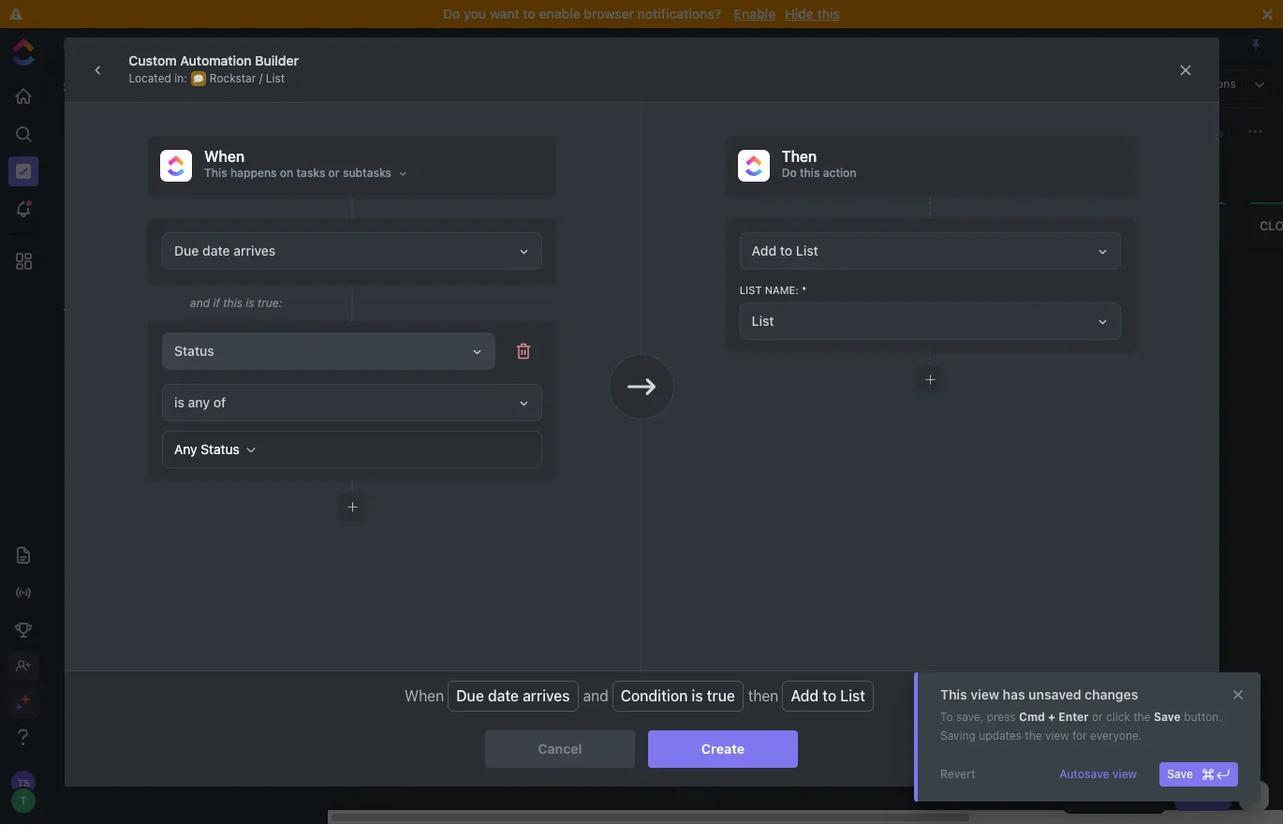 Task type: vqa. For each thing, say whether or not it's contained in the screenshot.
Do to the right
yes



Task type: describe. For each thing, give the bounding box(es) containing it.
1 vertical spatial is
[[692, 688, 703, 705]]

then do this action
[[782, 148, 856, 180]]

condition
[[621, 688, 688, 705]]

browser
[[584, 6, 634, 22]]

0 horizontal spatial to
[[523, 6, 536, 22]]

list inside dropdown button
[[796, 243, 818, 258]]

this happens on tasks or subtasks
[[204, 166, 391, 180]]

assignee
[[620, 165, 665, 177]]

0 for blocked
[[821, 220, 828, 232]]

list right /
[[266, 71, 285, 85]]

do inside then do this action
[[782, 166, 797, 180]]

save,
[[956, 710, 984, 724]]

located
[[129, 71, 171, 85]]

team space
[[109, 174, 179, 189]]

create
[[701, 741, 745, 757]]

status button
[[162, 332, 496, 370]]

subtask
[[469, 361, 516, 373]]

this view has unsaved changes to save, press cmd + enter or click the save button. saving updates the view for everyone.
[[940, 686, 1222, 743]]

1 vertical spatial add to list
[[791, 688, 865, 705]]

unsaved
[[1028, 686, 1081, 702]]

notifications?
[[637, 6, 721, 22]]

o p e n
[[375, 286, 387, 315]]

then
[[748, 688, 779, 705]]

any status button
[[162, 431, 543, 468]]

search
[[381, 124, 418, 138]]

favorites
[[63, 39, 120, 51]]

redo
[[1004, 218, 1038, 233]]

e
[[375, 301, 387, 307]]

cancel
[[538, 741, 582, 757]]

custom automation builder
[[129, 52, 299, 68]]

press
[[987, 710, 1016, 724]]

assignees button
[[1083, 120, 1164, 143]]

1 horizontal spatial due date arrives
[[456, 688, 570, 705]]

team space link
[[109, 168, 303, 198]]

name:
[[765, 284, 799, 296]]

click
[[1106, 710, 1130, 724]]

due date
[[695, 165, 739, 177]]

status inside dropdown button
[[174, 343, 214, 359]]

tasks
[[296, 166, 325, 180]]

in:
[[174, 71, 187, 85]]

custom
[[129, 52, 177, 68]]

*
[[802, 284, 807, 296]]

list up trap
[[433, 277, 449, 288]]

changes
[[1085, 686, 1138, 702]]

clickup image
[[168, 156, 185, 176]]

save button
[[1160, 762, 1238, 787]]

on
[[280, 166, 293, 180]]

this inside then do this action
[[800, 166, 820, 180]]

sorting
[[351, 164, 389, 178]]

builder
[[255, 52, 299, 68]]

revert button
[[933, 762, 983, 787]]

want
[[490, 6, 520, 22]]

is any of button
[[162, 384, 543, 421]]

button.
[[1184, 710, 1222, 724]]

1 vertical spatial arrives
[[523, 688, 570, 705]]

o
[[375, 286, 387, 294]]

0 vertical spatial the
[[1133, 710, 1151, 724]]

add inside dropdown button
[[752, 243, 776, 258]]

subtasks
[[343, 166, 391, 180]]

any
[[174, 441, 197, 457]]

everything link
[[48, 104, 327, 134]]

is inside dropdown button
[[174, 394, 184, 410]]

true
[[707, 688, 735, 705]]

everything
[[88, 111, 150, 126]]

comment image
[[194, 74, 203, 83]]

then
[[782, 148, 817, 165]]

and
[[583, 688, 608, 705]]

me
[[1060, 126, 1075, 138]]

automation
[[180, 52, 252, 68]]

of
[[213, 394, 226, 410]]

clo
[[1260, 218, 1283, 233]]

date
[[524, 165, 547, 177]]

me button
[[1040, 120, 1083, 143]]

clickup image
[[745, 156, 762, 176]]

cancel button
[[485, 730, 635, 768]]

1 horizontal spatial due
[[456, 688, 484, 705]]

autosave view button
[[1052, 762, 1145, 787]]

revert
[[940, 767, 976, 781]]

rockstar link
[[109, 231, 303, 261]]

this for happens
[[204, 166, 227, 180]]

condition is true
[[621, 688, 735, 705]]

list link
[[134, 37, 172, 51]]

pending
[[433, 218, 487, 233]]

sorting by
[[351, 164, 405, 178]]

0 vertical spatial this
[[817, 6, 840, 22]]

do you want to enable browser notifications? enable hide this
[[443, 6, 840, 22]]

0 horizontal spatial the
[[1025, 729, 1042, 743]]

spaces
[[63, 79, 108, 95]]

autosave view
[[1059, 767, 1137, 781]]

cmd
[[1019, 710, 1045, 724]]

0 vertical spatial +
[[435, 361, 441, 373]]

date inside dropdown button
[[202, 243, 230, 258]]

0 horizontal spatial add
[[444, 361, 466, 373]]

saving
[[940, 729, 976, 743]]



Task type: locate. For each thing, give the bounding box(es) containing it.
to
[[940, 710, 953, 724]]

Search tasks... text field
[[381, 118, 537, 145]]

or
[[328, 166, 340, 180], [1092, 710, 1103, 724]]

rockstar down automation
[[210, 71, 256, 85]]

is left any
[[174, 394, 184, 410]]

space
[[143, 174, 179, 189]]

/
[[259, 71, 263, 85]]

this up to
[[940, 686, 967, 702]]

0 horizontal spatial due date arrives
[[174, 243, 276, 258]]

0 horizontal spatial when
[[204, 148, 245, 165]]

1 vertical spatial add
[[444, 361, 466, 373]]

2 vertical spatial add
[[791, 688, 819, 705]]

0 vertical spatial rockstar
[[210, 71, 256, 85]]

date updated
[[524, 165, 590, 177]]

due
[[695, 165, 714, 177], [174, 243, 199, 258], [456, 688, 484, 705]]

1 horizontal spatial do
[[782, 166, 797, 180]]

observatory link
[[109, 199, 303, 229]]

save left button.
[[1154, 710, 1181, 724]]

has
[[1003, 686, 1025, 702]]

do left you
[[443, 6, 460, 22]]

0 vertical spatial when
[[204, 148, 245, 165]]

1 vertical spatial view
[[1045, 729, 1069, 743]]

create button
[[648, 730, 798, 768]]

+ inside this view has unsaved changes to save, press cmd + enter or click the save button. saving updates the view for everyone.
[[1048, 710, 1056, 724]]

view down everyone.
[[1112, 767, 1137, 781]]

0 vertical spatial due
[[695, 165, 714, 177]]

updates
[[979, 729, 1022, 743]]

is any of
[[174, 394, 226, 410]]

automations
[[1168, 77, 1236, 91]]

0 horizontal spatial date
[[202, 243, 230, 258]]

1 vertical spatial do
[[782, 166, 797, 180]]

2 horizontal spatial add
[[791, 688, 819, 705]]

list
[[143, 37, 163, 51], [266, 71, 285, 85], [796, 243, 818, 258], [433, 277, 449, 288], [740, 284, 762, 296], [840, 688, 865, 705]]

n
[[375, 307, 387, 315]]

0 vertical spatial add to list
[[752, 243, 818, 258]]

add right then
[[791, 688, 819, 705]]

0 horizontal spatial 0
[[375, 331, 387, 338]]

do down then
[[782, 166, 797, 180]]

status up any
[[174, 343, 214, 359]]

for
[[1072, 729, 1087, 743]]

blocked
[[748, 218, 806, 233]]

1 vertical spatial when
[[405, 688, 444, 705]]

save down button.
[[1167, 767, 1193, 781]]

to right want
[[523, 6, 536, 22]]

autosave
[[1059, 767, 1109, 781]]

0 vertical spatial due date arrives
[[174, 243, 276, 258]]

you
[[464, 6, 486, 22]]

0 horizontal spatial rockstar
[[109, 238, 160, 253]]

0 down n on the top left of the page
[[375, 331, 387, 338]]

0 vertical spatial status
[[174, 343, 214, 359]]

view left for
[[1045, 729, 1069, 743]]

status right any
[[201, 441, 240, 457]]

p
[[375, 294, 387, 301]]

by
[[392, 164, 405, 178]]

spaces link
[[48, 79, 108, 95]]

view up save,
[[970, 686, 999, 702]]

view for autosave
[[1112, 767, 1137, 781]]

0 vertical spatial add
[[752, 243, 776, 258]]

rockstar for rockstar
[[109, 238, 160, 253]]

view inside button
[[1112, 767, 1137, 781]]

1 horizontal spatial this
[[940, 686, 967, 702]]

0 vertical spatial this
[[204, 166, 227, 180]]

everyone.
[[1090, 729, 1142, 743]]

1 vertical spatial or
[[1092, 710, 1103, 724]]

1 horizontal spatial the
[[1133, 710, 1151, 724]]

observatory
[[109, 206, 181, 221]]

the down cmd
[[1025, 729, 1042, 743]]

any
[[188, 394, 210, 410]]

2
[[297, 269, 303, 281]]

arrives left and
[[523, 688, 570, 705]]

2 vertical spatial due
[[456, 688, 484, 705]]

enter
[[1058, 710, 1089, 724]]

0 right redo
[[1053, 220, 1060, 232]]

0 vertical spatial do
[[443, 6, 460, 22]]

1 horizontal spatial +
[[1048, 710, 1056, 724]]

rockstar for rockstar /   list
[[210, 71, 256, 85]]

date
[[717, 165, 739, 177], [202, 243, 230, 258], [488, 688, 519, 705]]

view
[[970, 686, 999, 702], [1045, 729, 1069, 743], [1112, 767, 1137, 781]]

list down blocked
[[796, 243, 818, 258]]

0 horizontal spatial is
[[174, 394, 184, 410]]

1 horizontal spatial arrives
[[523, 688, 570, 705]]

share
[[1195, 126, 1224, 138]]

0 vertical spatial date
[[717, 165, 739, 177]]

or right tasks
[[328, 166, 340, 180]]

list left name:
[[740, 284, 762, 296]]

do
[[443, 6, 460, 22], [782, 166, 797, 180]]

1 vertical spatial +
[[1048, 710, 1056, 724]]

1 horizontal spatial add
[[752, 243, 776, 258]]

1 vertical spatial date
[[202, 243, 230, 258]]

save inside button
[[1167, 767, 1193, 781]]

is left true
[[692, 688, 703, 705]]

to right then
[[822, 688, 836, 705]]

due date arrives inside dropdown button
[[174, 243, 276, 258]]

arrives down observatory link
[[233, 243, 276, 258]]

0 horizontal spatial do
[[443, 6, 460, 22]]

due date arrives down observatory link
[[174, 243, 276, 258]]

1 vertical spatial this
[[940, 686, 967, 702]]

1
[[504, 220, 509, 232]]

save
[[1154, 710, 1181, 724], [1167, 767, 1193, 781]]

add down blocked
[[752, 243, 776, 258]]

list name: *
[[740, 284, 807, 296]]

2 horizontal spatial 0
[[1053, 220, 1060, 232]]

the right click
[[1133, 710, 1151, 724]]

1 vertical spatial this
[[800, 166, 820, 180]]

or inside this view has unsaved changes to save, press cmd + enter or click the save button. saving updates the view for everyone.
[[1092, 710, 1103, 724]]

hide
[[785, 6, 814, 22]]

0 for o p e n
[[375, 331, 387, 338]]

1 horizontal spatial rockstar
[[210, 71, 256, 85]]

1 vertical spatial rockstar
[[109, 238, 160, 253]]

status inside dropdown button
[[201, 441, 240, 457]]

to inside dropdown button
[[780, 243, 792, 258]]

or left click
[[1092, 710, 1103, 724]]

1 horizontal spatial to
[[780, 243, 792, 258]]

0 vertical spatial is
[[174, 394, 184, 410]]

1 horizontal spatial date
[[488, 688, 519, 705]]

due date arrives up cancel
[[456, 688, 570, 705]]

0 for redo
[[1053, 220, 1060, 232]]

0 horizontal spatial arrives
[[233, 243, 276, 258]]

1 vertical spatial save
[[1167, 767, 1193, 781]]

this
[[204, 166, 227, 180], [940, 686, 967, 702]]

add to list down blocked
[[752, 243, 818, 258]]

0 horizontal spatial due
[[174, 243, 199, 258]]

list right then
[[840, 688, 865, 705]]

list up custom
[[143, 37, 163, 51]]

trap
[[433, 294, 458, 309]]

0 vertical spatial save
[[1154, 710, 1181, 724]]

due date arrives button
[[162, 232, 543, 270]]

0 horizontal spatial or
[[328, 166, 340, 180]]

+ right cmd
[[1048, 710, 1056, 724]]

1 vertical spatial due date arrives
[[456, 688, 570, 705]]

add to list
[[752, 243, 818, 258], [791, 688, 865, 705]]

date up the cancel button
[[488, 688, 519, 705]]

enable
[[734, 6, 776, 22]]

2 vertical spatial date
[[488, 688, 519, 705]]

team
[[109, 174, 140, 189]]

this for view
[[940, 686, 967, 702]]

2 vertical spatial view
[[1112, 767, 1137, 781]]

rockstar down the observatory
[[109, 238, 160, 253]]

rockstar /   list
[[210, 71, 285, 85]]

1 vertical spatial the
[[1025, 729, 1042, 743]]

this left happens
[[204, 166, 227, 180]]

0 horizontal spatial this
[[204, 166, 227, 180]]

tasks...
[[421, 124, 459, 138]]

+ add subtask
[[435, 361, 516, 373]]

to
[[523, 6, 536, 22], [780, 243, 792, 258], [822, 688, 836, 705]]

this right hide
[[817, 6, 840, 22]]

1 horizontal spatial or
[[1092, 710, 1103, 724]]

0 vertical spatial view
[[970, 686, 999, 702]]

0 right blocked
[[821, 220, 828, 232]]

1 vertical spatial to
[[780, 243, 792, 258]]

1 horizontal spatial when
[[405, 688, 444, 705]]

share button
[[1173, 120, 1230, 143]]

task
[[1199, 789, 1224, 803]]

happens
[[230, 166, 277, 180]]

2 horizontal spatial to
[[822, 688, 836, 705]]

action
[[823, 166, 856, 180]]

enable
[[539, 6, 580, 22]]

1 horizontal spatial 0
[[821, 220, 828, 232]]

add left subtask
[[444, 361, 466, 373]]

any status
[[174, 441, 240, 457]]

arrives
[[233, 243, 276, 258], [523, 688, 570, 705]]

save inside this view has unsaved changes to save, press cmd + enter or click the save button. saving updates the view for everyone.
[[1154, 710, 1181, 724]]

arrives inside due date arrives dropdown button
[[233, 243, 276, 258]]

this inside this view has unsaved changes to save, press cmd + enter or click the save button. saving updates the view for everyone.
[[940, 686, 967, 702]]

updated
[[550, 165, 590, 177]]

0 vertical spatial or
[[328, 166, 340, 180]]

1 horizontal spatial view
[[1045, 729, 1069, 743]]

0 horizontal spatial view
[[970, 686, 999, 702]]

0 horizontal spatial +
[[435, 361, 441, 373]]

0 vertical spatial to
[[523, 6, 536, 22]]

due inside dropdown button
[[174, 243, 199, 258]]

2 horizontal spatial view
[[1112, 767, 1137, 781]]

add to list right then
[[791, 688, 865, 705]]

+ left subtask
[[435, 361, 441, 373]]

2 horizontal spatial due
[[695, 165, 714, 177]]

+
[[435, 361, 441, 373], [1048, 710, 1056, 724]]

date down observatory link
[[202, 243, 230, 258]]

to down blocked
[[780, 243, 792, 258]]

search tasks...
[[381, 124, 459, 138]]

2 horizontal spatial date
[[717, 165, 739, 177]]

1 vertical spatial status
[[201, 441, 240, 457]]

date left clickup image
[[717, 165, 739, 177]]

add to list inside dropdown button
[[752, 243, 818, 258]]

the
[[1133, 710, 1151, 724], [1025, 729, 1042, 743]]

view for this
[[970, 686, 999, 702]]

assignees
[[1105, 126, 1157, 138]]

due date arrives
[[174, 243, 276, 258], [456, 688, 570, 705]]

1 horizontal spatial is
[[692, 688, 703, 705]]

0 vertical spatial arrives
[[233, 243, 276, 258]]

this down then
[[800, 166, 820, 180]]

2 vertical spatial to
[[822, 688, 836, 705]]

1 vertical spatial due
[[174, 243, 199, 258]]

add to list button
[[740, 232, 1121, 270]]



